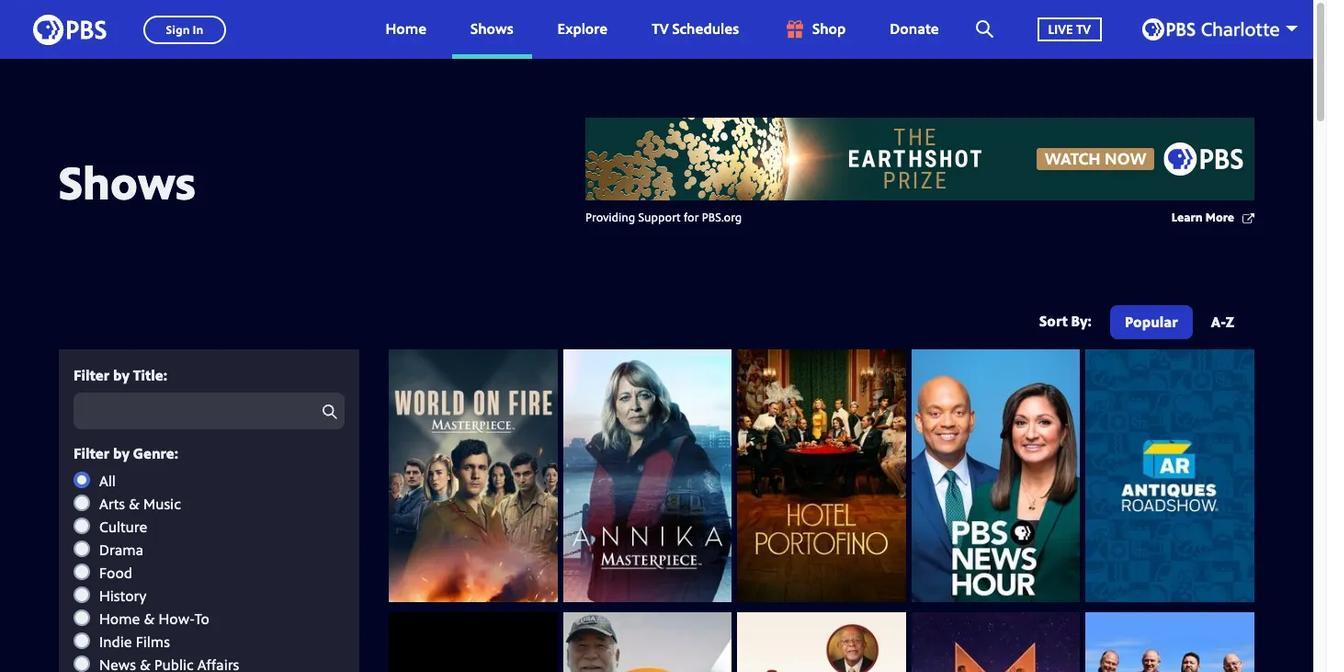 Task type: describe. For each thing, give the bounding box(es) containing it.
filter for filter by title:
[[74, 365, 110, 385]]

genre:
[[133, 444, 178, 464]]

shop
[[813, 19, 846, 39]]

a-
[[1212, 312, 1227, 332]]

by for genre:
[[113, 444, 130, 464]]

films
[[136, 631, 170, 652]]

a-z
[[1212, 312, 1235, 332]]

shop link
[[765, 0, 865, 59]]

filter by genre: element
[[74, 471, 345, 672]]

0 vertical spatial home
[[386, 19, 427, 39]]

history
[[99, 586, 146, 606]]

learn more
[[1172, 209, 1235, 225]]

all arts & music culture drama food history home & how-to indie films
[[99, 471, 209, 652]]

independent lens image
[[564, 613, 732, 672]]

z
[[1227, 312, 1235, 332]]

home link
[[367, 0, 445, 59]]

Filter by Title: text field
[[74, 393, 345, 430]]

pbs charlotte image
[[1143, 18, 1280, 40]]

celebrity antiques road trip image
[[1087, 613, 1255, 672]]

tv inside "link"
[[1077, 20, 1092, 37]]

search image
[[976, 20, 994, 38]]

donate link
[[872, 0, 958, 59]]

live tv link
[[1020, 0, 1121, 59]]

sort by:
[[1040, 310, 1092, 331]]

filter by genre:
[[74, 444, 178, 464]]

learn
[[1172, 209, 1203, 225]]

explore link
[[539, 0, 626, 59]]

world on fire image
[[389, 349, 558, 603]]

title:
[[133, 365, 167, 385]]

learn more link
[[1172, 209, 1255, 227]]

0 vertical spatial shows
[[471, 19, 514, 39]]

popular
[[1126, 312, 1179, 332]]

food
[[99, 563, 132, 583]]

annika image
[[564, 349, 732, 603]]

pov image
[[389, 613, 558, 672]]

tv schedules
[[652, 19, 739, 39]]

all
[[99, 471, 116, 491]]

to
[[195, 608, 209, 629]]

1 horizontal spatial &
[[144, 608, 155, 629]]

tv schedules link
[[634, 0, 758, 59]]



Task type: locate. For each thing, give the bounding box(es) containing it.
tv left schedules
[[652, 19, 669, 39]]

live tv
[[1049, 20, 1092, 37]]

2 by from the top
[[113, 444, 130, 464]]

filter for filter by genre:
[[74, 444, 110, 464]]

live
[[1049, 20, 1074, 37]]

by up all
[[113, 444, 130, 464]]

home left shows link at the top of the page
[[386, 19, 427, 39]]

hotel portofino image
[[738, 349, 907, 603]]

1 horizontal spatial tv
[[1077, 20, 1092, 37]]

providing support for pbs.org
[[586, 209, 742, 225]]

0 horizontal spatial &
[[129, 494, 140, 514]]

filter by title:
[[74, 365, 167, 385]]

0 vertical spatial &
[[129, 494, 140, 514]]

shows
[[471, 19, 514, 39], [59, 150, 196, 213]]

finding your roots image
[[738, 613, 907, 672]]

1 vertical spatial &
[[144, 608, 155, 629]]

tv
[[652, 19, 669, 39], [1077, 20, 1092, 37]]

1 vertical spatial home
[[99, 608, 140, 629]]

by:
[[1072, 310, 1092, 331]]

sort by: element
[[1107, 305, 1250, 344]]

sort
[[1040, 310, 1068, 331]]

2 filter from the top
[[74, 444, 110, 464]]

1 vertical spatial by
[[113, 444, 130, 464]]

filter
[[74, 365, 110, 385], [74, 444, 110, 464]]

by left title:
[[113, 365, 130, 385]]

native america image
[[912, 613, 1081, 672]]

drama
[[99, 540, 144, 560]]

0 vertical spatial filter
[[74, 365, 110, 385]]

music
[[143, 494, 181, 514]]

home inside all arts & music culture drama food history home & how-to indie films
[[99, 608, 140, 629]]

0 horizontal spatial home
[[99, 608, 140, 629]]

0 horizontal spatial shows
[[59, 150, 196, 213]]

&
[[129, 494, 140, 514], [144, 608, 155, 629]]

explore
[[558, 19, 608, 39]]

1 vertical spatial shows
[[59, 150, 196, 213]]

1 vertical spatial filter
[[74, 444, 110, 464]]

arts
[[99, 494, 125, 514]]

home down history
[[99, 608, 140, 629]]

0 horizontal spatial tv
[[652, 19, 669, 39]]

support
[[639, 209, 681, 225]]

& right arts
[[129, 494, 140, 514]]

providing
[[586, 209, 636, 225]]

tv right live
[[1077, 20, 1092, 37]]

pbs image
[[33, 9, 107, 50]]

filter left title:
[[74, 365, 110, 385]]

advertisement region
[[586, 118, 1255, 200]]

home
[[386, 19, 427, 39], [99, 608, 140, 629]]

& up films
[[144, 608, 155, 629]]

more
[[1206, 209, 1235, 225]]

by for title:
[[113, 365, 130, 385]]

filter up all
[[74, 444, 110, 464]]

0 vertical spatial by
[[113, 365, 130, 385]]

how-
[[159, 608, 195, 629]]

pbs.org
[[702, 209, 742, 225]]

1 filter from the top
[[74, 365, 110, 385]]

1 horizontal spatial shows
[[471, 19, 514, 39]]

for
[[684, 209, 699, 225]]

indie
[[99, 631, 132, 652]]

by
[[113, 365, 130, 385], [113, 444, 130, 464]]

shows link
[[453, 0, 532, 59]]

pbs newshour image
[[912, 349, 1081, 603]]

donate
[[891, 19, 940, 39]]

antiques roadshow image
[[1087, 349, 1255, 603]]

1 by from the top
[[113, 365, 130, 385]]

1 horizontal spatial home
[[386, 19, 427, 39]]

schedules
[[673, 19, 739, 39]]

culture
[[99, 517, 148, 537]]



Task type: vqa. For each thing, say whether or not it's contained in the screenshot.
53m in Episode 5 S2 Ep5 | 53m 5s
no



